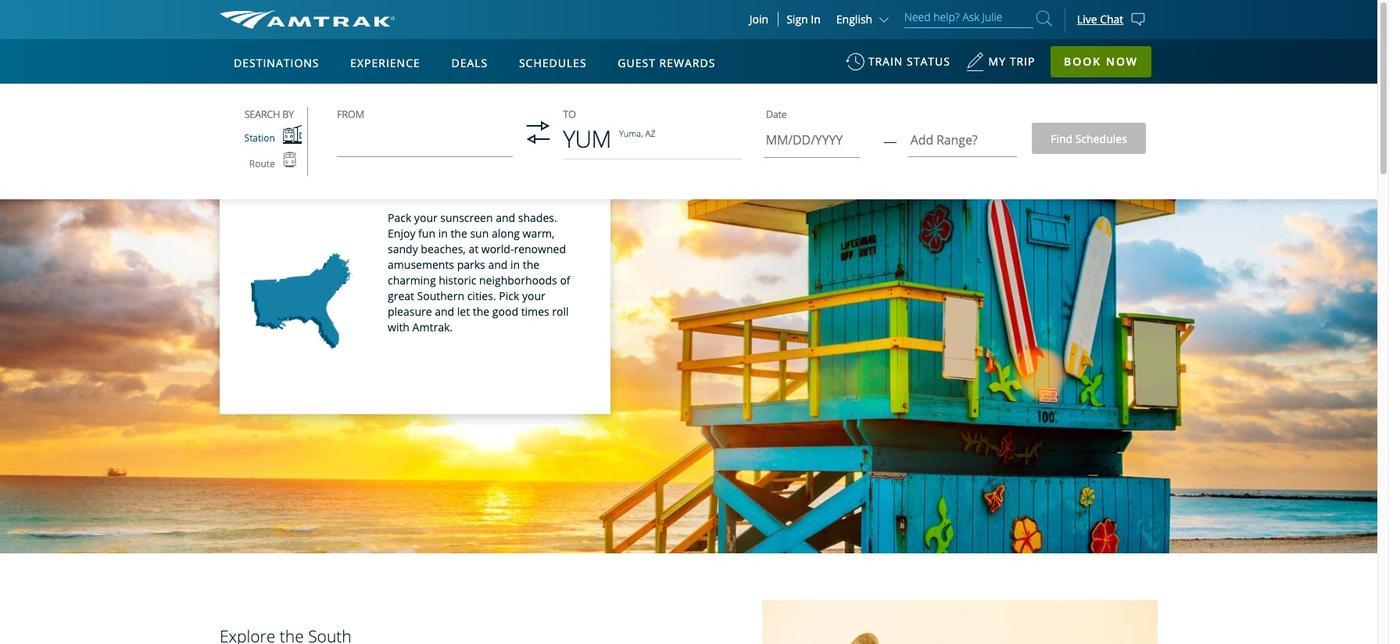 Task type: vqa. For each thing, say whether or not it's contained in the screenshot.
room)
no



Task type: locate. For each thing, give the bounding box(es) containing it.
amtrak.
[[413, 320, 453, 335]]

route_icon image
[[283, 152, 297, 168]]

0 vertical spatial the
[[451, 226, 467, 241]]

0 vertical spatial and
[[496, 210, 515, 225]]

from
[[337, 107, 364, 121]]

station
[[244, 131, 275, 145]]

2 vertical spatial the
[[473, 304, 490, 319]]

english button
[[836, 12, 893, 27]]

application
[[278, 131, 653, 349]]

cities.
[[467, 289, 496, 303]]

your up times
[[522, 289, 546, 303]]

sandy
[[388, 242, 418, 256]]

chat
[[1100, 11, 1124, 26]]

application inside banner
[[278, 131, 653, 349]]

add range?
[[911, 131, 978, 148]]

my trip
[[989, 54, 1036, 69]]

the down cities.
[[473, 304, 490, 319]]

guest rewards button
[[612, 41, 722, 85]]

join
[[750, 12, 769, 27]]

live
[[1077, 11, 1097, 26]]

neighborhoods
[[479, 273, 557, 288]]

range?
[[937, 131, 978, 148]]

deals button
[[445, 41, 494, 85]]

to
[[563, 107, 576, 121]]

station button
[[237, 125, 302, 152]]

parks
[[457, 257, 485, 272]]

live chat button
[[1065, 0, 1158, 39]]

and down southern
[[435, 304, 454, 319]]

historic
[[439, 273, 476, 288]]

live chat
[[1077, 11, 1124, 26]]

your up fun
[[414, 210, 438, 225]]

banner
[[0, 0, 1378, 361]]

book now
[[1064, 54, 1138, 69]]

Please enter your search item search field
[[905, 8, 1034, 28]]

your
[[414, 210, 438, 225], [522, 289, 546, 303]]

the down sunscreen
[[451, 226, 467, 241]]

the
[[451, 226, 467, 241], [523, 257, 540, 272], [473, 304, 490, 319]]

and up along
[[496, 210, 515, 225]]

train
[[330, 150, 392, 187]]

in
[[438, 226, 448, 241], [511, 257, 520, 272]]

amtrak image
[[220, 10, 395, 29]]

south
[[251, 150, 323, 187]]

fun
[[418, 226, 436, 241]]

book now button
[[1051, 46, 1152, 77]]

0 vertical spatial in
[[438, 226, 448, 241]]

1 vertical spatial and
[[488, 257, 508, 272]]

english
[[836, 12, 873, 27]]

guest
[[618, 56, 656, 70]]

2 horizontal spatial the
[[523, 257, 540, 272]]

in up beaches,
[[438, 226, 448, 241]]

sign
[[787, 12, 808, 27]]

in up neighborhoods
[[511, 257, 520, 272]]

and down world-
[[488, 257, 508, 272]]

route
[[249, 157, 275, 170]]

great
[[388, 289, 414, 303]]

train status
[[868, 54, 951, 69]]

along
[[492, 226, 520, 241]]

az
[[646, 127, 656, 139]]

world-
[[481, 242, 514, 256]]

0 horizontal spatial your
[[414, 210, 438, 225]]

trip
[[1010, 54, 1036, 69]]

routes
[[399, 150, 485, 187]]

sign in
[[787, 12, 821, 27]]

south train routes
[[251, 150, 485, 187]]

with
[[388, 320, 410, 335]]

1 horizontal spatial in
[[511, 257, 520, 272]]

and
[[496, 210, 515, 225], [488, 257, 508, 272], [435, 304, 454, 319]]

sunscreen
[[440, 210, 493, 225]]

roll
[[552, 304, 569, 319]]

schedules link
[[513, 39, 593, 84]]

now
[[1106, 54, 1138, 69]]

the down 'renowned'
[[523, 257, 540, 272]]

None field
[[337, 122, 513, 166]]

train
[[868, 54, 903, 69]]

1 vertical spatial your
[[522, 289, 546, 303]]

schedules
[[519, 56, 587, 70]]



Task type: describe. For each thing, give the bounding box(es) containing it.
2 vertical spatial and
[[435, 304, 454, 319]]

0 horizontal spatial the
[[451, 226, 467, 241]]

1 vertical spatial the
[[523, 257, 540, 272]]

southern
[[417, 289, 464, 303]]

rewards
[[660, 56, 716, 70]]

join button
[[740, 12, 779, 27]]

banner containing live chat
[[0, 0, 1378, 361]]

station_icon image
[[283, 125, 302, 144]]

my trip button
[[966, 47, 1036, 85]]

times
[[521, 304, 549, 319]]

train status link
[[846, 47, 951, 85]]

at
[[469, 242, 479, 256]]

deals
[[451, 56, 488, 70]]

enjoy
[[388, 226, 416, 241]]

0 vertical spatial your
[[414, 210, 438, 225]]

yuma,
[[619, 127, 643, 139]]

route button
[[241, 152, 297, 176]]

status
[[907, 54, 951, 69]]

sign in button
[[787, 12, 821, 27]]

regions map image
[[278, 131, 653, 349]]

experience button
[[344, 41, 427, 85]]

to yum yuma, az
[[563, 107, 656, 154]]

charming
[[388, 273, 436, 288]]

good
[[492, 304, 518, 319]]

book
[[1064, 54, 1102, 69]]

warm,
[[523, 226, 555, 241]]

beaches,
[[421, 242, 466, 256]]

destinations
[[234, 56, 319, 70]]

experience
[[350, 56, 420, 70]]

search
[[245, 107, 280, 121]]

date
[[766, 107, 787, 121]]

pack your sunscreen and shades. enjoy fun in the sun along warm, sandy beaches, at world-renowned amusements parks and in the charming historic neighborhoods of great southern cities. pick your pleasure and let the good times roll with amtrak.
[[388, 210, 570, 335]]

by
[[282, 107, 294, 121]]

search icon image
[[1037, 8, 1052, 29]]

of
[[560, 273, 570, 288]]

pack
[[388, 210, 411, 225]]

amusements
[[388, 257, 454, 272]]

pick
[[499, 289, 519, 303]]

1 horizontal spatial the
[[473, 304, 490, 319]]

shades.
[[518, 210, 557, 225]]

yum
[[563, 122, 611, 154]]

1 vertical spatial in
[[511, 257, 520, 272]]

in
[[811, 12, 821, 27]]

guest rewards
[[618, 56, 716, 70]]

0 horizontal spatial in
[[438, 226, 448, 241]]

sun
[[470, 226, 489, 241]]

destinations button
[[228, 41, 326, 85]]

add
[[911, 131, 934, 148]]

my
[[989, 54, 1006, 69]]

renowned
[[514, 242, 566, 256]]

pleasure
[[388, 304, 432, 319]]

1 horizontal spatial your
[[522, 289, 546, 303]]

Type a date, or use enter to open, escape to close the calendar, page down for next month and page up for previous month field
[[764, 126, 860, 158]]

search by
[[245, 107, 294, 121]]

add range? button
[[909, 104, 1017, 157]]

let
[[457, 304, 470, 319]]



